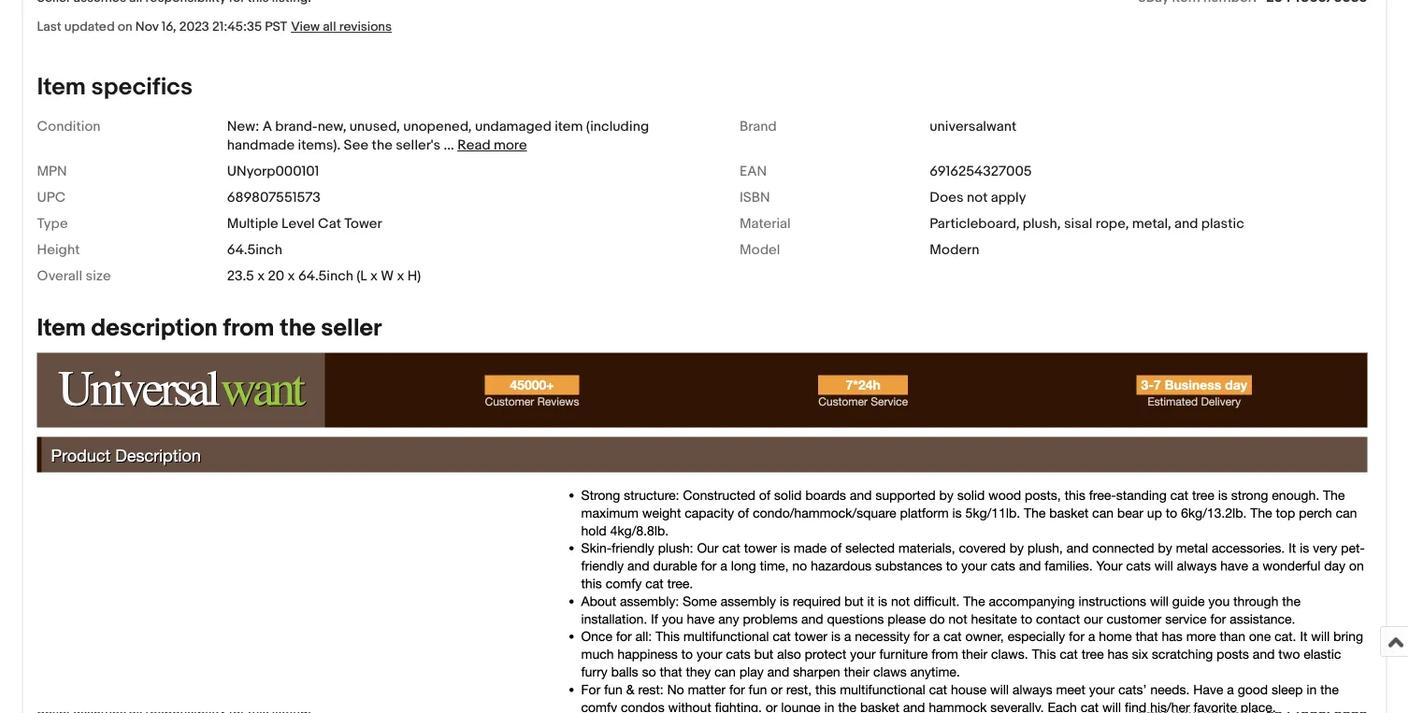 Task type: describe. For each thing, give the bounding box(es) containing it.
1 vertical spatial the
[[280, 314, 316, 343]]

metal,
[[1133, 216, 1172, 232]]

height
[[37, 242, 80, 259]]

6916254327005
[[930, 163, 1032, 180]]

particleboard,
[[930, 216, 1020, 232]]

h)
[[408, 268, 421, 285]]

sisal
[[1065, 216, 1093, 232]]

23.5 x 20 x 64.5inch (l x w x h)
[[227, 268, 421, 285]]

(including
[[586, 118, 649, 135]]

more
[[494, 137, 527, 154]]

(l
[[357, 268, 367, 285]]

tower
[[344, 216, 382, 232]]

and
[[1175, 216, 1199, 232]]

see
[[344, 137, 369, 154]]

items).
[[298, 137, 341, 154]]

from
[[223, 314, 275, 343]]

21:45:35
[[212, 19, 262, 35]]

last
[[37, 19, 61, 35]]

unopened,
[[403, 118, 472, 135]]

read more button
[[458, 137, 527, 154]]

not
[[967, 189, 988, 206]]

material
[[740, 216, 791, 232]]

the inside new: a brand-new, unused, unopened, undamaged item (including handmade items). see the seller's ...
[[372, 137, 393, 154]]

nov
[[135, 19, 159, 35]]

23.5
[[227, 268, 254, 285]]

a
[[263, 118, 272, 135]]

type
[[37, 216, 68, 232]]

on
[[118, 19, 133, 35]]

apply
[[991, 189, 1027, 206]]

2023
[[179, 19, 209, 35]]

all
[[323, 19, 336, 35]]

mpn
[[37, 163, 67, 180]]

universalwant
[[930, 118, 1017, 135]]

plush,
[[1023, 216, 1062, 232]]

description
[[91, 314, 218, 343]]

w
[[381, 268, 394, 285]]

20
[[268, 268, 285, 285]]

modern
[[930, 242, 980, 259]]

item
[[555, 118, 583, 135]]

...
[[444, 137, 454, 154]]

16,
[[162, 19, 176, 35]]

read
[[458, 137, 491, 154]]

level
[[282, 216, 315, 232]]



Task type: locate. For each thing, give the bounding box(es) containing it.
does not apply
[[930, 189, 1027, 206]]

64.5inch down multiple at the top of page
[[227, 242, 282, 259]]

1 vertical spatial 64.5inch
[[298, 268, 354, 285]]

multiple level cat tower
[[227, 216, 382, 232]]

2 item from the top
[[37, 314, 86, 343]]

rope,
[[1096, 216, 1130, 232]]

size
[[86, 268, 111, 285]]

x left 20
[[257, 268, 265, 285]]

view
[[291, 19, 320, 35]]

1 horizontal spatial the
[[372, 137, 393, 154]]

does
[[930, 189, 964, 206]]

isbn
[[740, 189, 771, 206]]

new: a brand-new, unused, unopened, undamaged item (including handmade items). see the seller's ...
[[227, 118, 649, 154]]

x right w
[[397, 268, 405, 285]]

condition
[[37, 118, 101, 135]]

689807551573
[[227, 189, 321, 206]]

0 vertical spatial the
[[372, 137, 393, 154]]

new:
[[227, 118, 260, 135]]

view all revisions link
[[287, 18, 392, 35]]

1 vertical spatial item
[[37, 314, 86, 343]]

brand
[[740, 118, 777, 135]]

item description from the seller
[[37, 314, 382, 343]]

0 vertical spatial item
[[37, 73, 86, 102]]

item for item specifics
[[37, 73, 86, 102]]

overall size
[[37, 268, 111, 285]]

specifics
[[91, 73, 193, 102]]

0 vertical spatial 64.5inch
[[227, 242, 282, 259]]

item down overall
[[37, 314, 86, 343]]

model
[[740, 242, 781, 259]]

last updated on nov 16, 2023 21:45:35 pst view all revisions
[[37, 19, 392, 35]]

x right 20
[[288, 268, 295, 285]]

seller
[[321, 314, 382, 343]]

64.5inch
[[227, 242, 282, 259], [298, 268, 354, 285]]

x
[[257, 268, 265, 285], [288, 268, 295, 285], [370, 268, 378, 285], [397, 268, 405, 285]]

the down unused,
[[372, 137, 393, 154]]

particleboard, plush, sisal rope, metal, and plastic
[[930, 216, 1245, 232]]

1 horizontal spatial 64.5inch
[[298, 268, 354, 285]]

unyorp000101
[[227, 163, 319, 180]]

0 horizontal spatial the
[[280, 314, 316, 343]]

revisions
[[339, 19, 392, 35]]

plastic
[[1202, 216, 1245, 232]]

new,
[[318, 118, 347, 135]]

read more
[[458, 137, 527, 154]]

the right from
[[280, 314, 316, 343]]

undamaged
[[475, 118, 552, 135]]

1 x from the left
[[257, 268, 265, 285]]

seller's
[[396, 137, 441, 154]]

3 x from the left
[[370, 268, 378, 285]]

item for item description from the seller
[[37, 314, 86, 343]]

cat
[[318, 216, 341, 232]]

upc
[[37, 189, 66, 206]]

multiple
[[227, 216, 279, 232]]

the
[[372, 137, 393, 154], [280, 314, 316, 343]]

x right (l
[[370, 268, 378, 285]]

brand-
[[275, 118, 318, 135]]

item specifics
[[37, 73, 193, 102]]

pst
[[265, 19, 287, 35]]

handmade
[[227, 137, 295, 154]]

ean
[[740, 163, 767, 180]]

1 item from the top
[[37, 73, 86, 102]]

2 x from the left
[[288, 268, 295, 285]]

64.5inch left (l
[[298, 268, 354, 285]]

4 x from the left
[[397, 268, 405, 285]]

item up condition
[[37, 73, 86, 102]]

unused,
[[350, 118, 400, 135]]

overall
[[37, 268, 82, 285]]

item
[[37, 73, 86, 102], [37, 314, 86, 343]]

updated
[[64, 19, 115, 35]]

0 horizontal spatial 64.5inch
[[227, 242, 282, 259]]



Task type: vqa. For each thing, say whether or not it's contained in the screenshot.
Item related to Item description from the seller
yes



